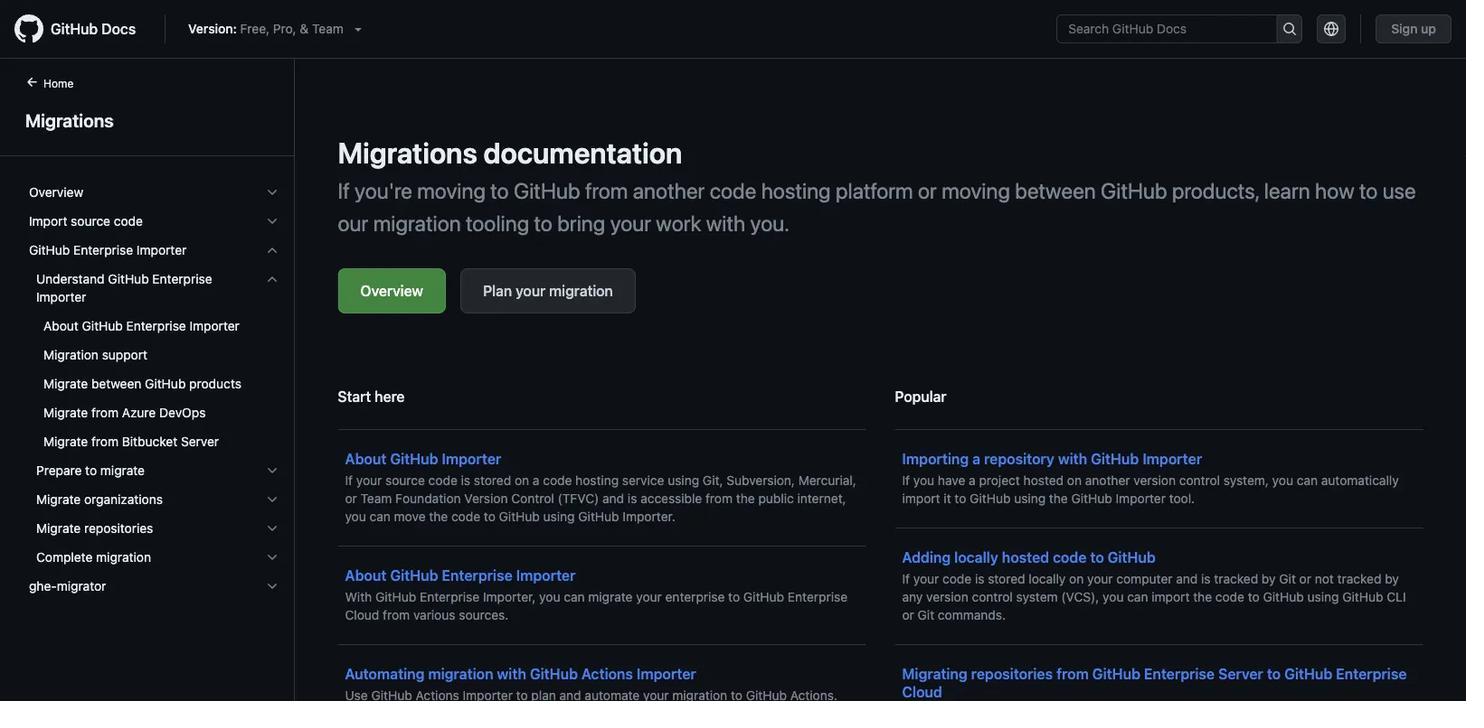 Task type: describe. For each thing, give the bounding box(es) containing it.
sign up link
[[1376, 14, 1452, 43]]

about inside 'migrations' element
[[43, 319, 79, 334]]

migration inside 'link'
[[549, 283, 613, 300]]

sc 9kayk9 0 image for migrate repositories
[[265, 522, 279, 536]]

can inside adding locally hosted code to github if your code is stored locally on your computer and is tracked by git or not tracked by any version control system (vcs), you can import the code to github using github cli or git commands.
[[1127, 590, 1148, 605]]

the inside adding locally hosted code to github if your code is stored locally on your computer and is tracked by git or not tracked by any version control system (vcs), you can import the code to github using github cli or git commands.
[[1193, 590, 1212, 605]]

migrate from azure devops
[[43, 406, 206, 421]]

home link
[[18, 75, 102, 93]]

your inside migrations documentation if you're moving to github from another code hosting platform or moving between github products, learn how to use our migration tooling to bring your work with you.
[[610, 211, 651, 236]]

is up commands.
[[975, 572, 985, 587]]

you inside about github enterprise importer with github enterprise importer, you can migrate your enterprise to github enterprise cloud from various sources.
[[539, 590, 560, 605]]

migration inside dropdown button
[[96, 550, 151, 565]]

from inside about github enterprise importer with github enterprise importer, you can migrate your enterprise to github enterprise cloud from various sources.
[[383, 608, 410, 623]]

the down foundation
[[429, 510, 448, 525]]

adding locally hosted code to github if your code is stored locally on your computer and is tracked by git or not tracked by any version control system (vcs), you can import the code to github using github cli or git commands.
[[902, 549, 1406, 623]]

about for about github importer
[[345, 451, 387, 468]]

version:
[[188, 21, 237, 36]]

start
[[338, 388, 371, 406]]

stored inside adding locally hosted code to github if your code is stored locally on your computer and is tracked by git or not tracked by any version control system (vcs), you can import the code to github using github cli or git commands.
[[988, 572, 1025, 587]]

how
[[1315, 178, 1355, 204]]

migration support link
[[22, 341, 287, 370]]

computer
[[1116, 572, 1173, 587]]

adding
[[902, 549, 951, 567]]

to inside the importing a repository with github importer if you have a project hosted on another version control system, you can automatically import it to github using the github importer tool.
[[955, 492, 966, 507]]

Search GitHub Docs search field
[[1058, 15, 1277, 43]]

2 by from the left
[[1385, 572, 1399, 587]]

can inside the importing a repository with github importer if you have a project hosted on another version control system, you can automatically import it to github using the github importer tool.
[[1297, 474, 1318, 488]]

about for about github enterprise importer
[[345, 568, 387, 585]]

with inside automating migration with github actions importer link
[[497, 666, 526, 683]]

about github importer if your source code is stored on a code hosting service using git, subversion, mercurial, or team foundation version control (tfvc) and is accessible from the public internet, you can move the code to github using github importer.
[[345, 451, 856, 525]]

support
[[102, 348, 147, 363]]

importer inside understand github enterprise importer
[[36, 290, 86, 305]]

actions
[[582, 666, 633, 683]]

if inside the importing a repository with github importer if you have a project hosted on another version control system, you can automatically import it to github using the github importer tool.
[[902, 474, 910, 488]]

automating migration with github actions importer
[[345, 666, 696, 683]]

using up accessible at the left bottom of the page
[[668, 474, 699, 488]]

using inside adding locally hosted code to github if your code is stored locally on your computer and is tracked by git or not tracked by any version control system (vcs), you can import the code to github using github cli or git commands.
[[1308, 590, 1339, 605]]

migrate for migrate from bitbucket server
[[43, 435, 88, 450]]

github enterprise importer button
[[22, 236, 287, 265]]

github inside understand github enterprise importer
[[108, 272, 149, 287]]

your inside 'link'
[[516, 283, 546, 300]]

sc 9kayk9 0 image for understand github enterprise importer
[[265, 272, 279, 287]]

if inside adding locally hosted code to github if your code is stored locally on your computer and is tracked by git or not tracked by any version control system (vcs), you can import the code to github using github cli or git commands.
[[902, 572, 910, 587]]

migrate organizations
[[36, 493, 163, 507]]

importer up 'products'
[[190, 319, 240, 334]]

sc 9kayk9 0 image for complete migration
[[265, 551, 279, 565]]

automating migration with github actions importer link
[[345, 651, 859, 702]]

service
[[622, 474, 664, 488]]

importer left tool.
[[1116, 492, 1166, 507]]

migrate between github products
[[43, 377, 241, 392]]

a right have
[[969, 474, 976, 488]]

your inside about github importer if your source code is stored on a code hosting service using git, subversion, mercurial, or team foundation version control (tfvc) and is accessible from the public internet, you can move the code to github using github importer.
[[356, 474, 382, 488]]

to inside about github importer if your source code is stored on a code hosting service using git, subversion, mercurial, or team foundation version control (tfvc) and is accessible from the public internet, you can move the code to github using github importer.
[[484, 510, 496, 525]]

cloud inside about github enterprise importer with github enterprise importer, you can migrate your enterprise to github enterprise cloud from various sources.
[[345, 608, 379, 623]]

automatically
[[1321, 474, 1399, 488]]

1 vertical spatial locally
[[1029, 572, 1066, 587]]

your inside about github enterprise importer with github enterprise importer, you can migrate your enterprise to github enterprise cloud from various sources.
[[636, 590, 662, 605]]

if inside about github importer if your source code is stored on a code hosting service using git, subversion, mercurial, or team foundation version control (tfvc) and is accessible from the public internet, you can move the code to github using github importer.
[[345, 474, 353, 488]]

ghe-migrator button
[[22, 573, 287, 601]]

bitbucket
[[122, 435, 177, 450]]

sources.
[[459, 608, 509, 623]]

tooling
[[466, 211, 529, 236]]

and inside about github importer if your source code is stored on a code hosting service using git, subversion, mercurial, or team foundation version control (tfvc) and is accessible from the public internet, you can move the code to github using github importer.
[[602, 492, 624, 507]]

1 by from the left
[[1262, 572, 1276, 587]]

server inside 'migrations' element
[[181, 435, 219, 450]]

1 tracked from the left
[[1214, 572, 1258, 587]]

(vcs),
[[1061, 590, 1099, 605]]

1 horizontal spatial git
[[1279, 572, 1296, 587]]

sc 9kayk9 0 image for ghe-migrator
[[265, 580, 279, 594]]

cloud inside migrating repositories from github enterprise server to github enterprise cloud
[[902, 684, 942, 701]]

cli
[[1387, 590, 1406, 605]]

migrations element
[[0, 73, 295, 700]]

import
[[29, 214, 67, 229]]

migration inside migrations documentation if you're moving to github from another code hosting platform or moving between github products, learn how to use our migration tooling to bring your work with you.
[[373, 211, 461, 236]]

enterprise
[[665, 590, 725, 605]]

migrate for migrate from azure devops
[[43, 406, 88, 421]]

migrate for migrate organizations
[[36, 493, 81, 507]]

project
[[979, 474, 1020, 488]]

on inside about github importer if your source code is stored on a code hosting service using git, subversion, mercurial, or team foundation version control (tfvc) and is accessible from the public internet, you can move the code to github using github importer.
[[515, 474, 529, 488]]

importer up tool.
[[1143, 451, 1202, 468]]

the down subversion,
[[736, 492, 755, 507]]

code inside migrations documentation if you're moving to github from another code hosting platform or moving between github products, learn how to use our migration tooling to bring your work with you.
[[710, 178, 756, 204]]

another inside migrations documentation if you're moving to github from another code hosting platform or moving between github products, learn how to use our migration tooling to bring your work with you.
[[633, 178, 705, 204]]

importer inside about github importer if your source code is stored on a code hosting service using git, subversion, mercurial, or team foundation version control (tfvc) and is accessible from the public internet, you can move the code to github using github importer.
[[442, 451, 501, 468]]

or inside migrations documentation if you're moving to github from another code hosting platform or moving between github products, learn how to use our migration tooling to bring your work with you.
[[918, 178, 937, 204]]

accessible
[[641, 492, 702, 507]]

prepare
[[36, 464, 82, 478]]

can inside about github importer if your source code is stored on a code hosting service using git, subversion, mercurial, or team foundation version control (tfvc) and is accessible from the public internet, you can move the code to github using github importer.
[[370, 510, 391, 525]]

0 horizontal spatial git
[[918, 608, 934, 623]]

on for importing a repository with github importer
[[1067, 474, 1082, 488]]

migrate inside about github enterprise importer with github enterprise importer, you can migrate your enterprise to github enterprise cloud from various sources.
[[588, 590, 633, 605]]

migrator
[[57, 579, 106, 594]]

if inside migrations documentation if you're moving to github from another code hosting platform or moving between github products, learn how to use our migration tooling to bring your work with you.
[[338, 178, 350, 204]]

plan your migration
[[483, 283, 613, 300]]

your up the (vcs),
[[1087, 572, 1113, 587]]

is up version
[[461, 474, 470, 488]]

our
[[338, 211, 368, 236]]

0 horizontal spatial locally
[[954, 549, 998, 567]]

importing a repository with github importer if you have a project hosted on another version control system, you can automatically import it to github using the github importer tool.
[[902, 451, 1399, 507]]

import source code button
[[22, 207, 287, 236]]

products,
[[1172, 178, 1259, 204]]

github enterprise importer
[[29, 243, 187, 258]]

automating
[[345, 666, 425, 683]]

migrate repositories button
[[22, 515, 287, 544]]

ghe-migrator
[[29, 579, 106, 594]]

overview button
[[22, 178, 287, 207]]

you.
[[750, 211, 789, 236]]

importer down import source code dropdown button
[[137, 243, 187, 258]]

migrate for migrate between github products
[[43, 377, 88, 392]]

migrations documentation if you're moving to github from another code hosting platform or moving between github products, learn how to use our migration tooling to bring your work with you.
[[338, 136, 1416, 236]]

understand github enterprise importer element containing understand github enterprise importer
[[14, 265, 294, 457]]

repositories for migrate
[[84, 521, 153, 536]]

complete
[[36, 550, 93, 565]]

triangle down image
[[351, 22, 365, 36]]

commands.
[[938, 608, 1006, 623]]

pro,
[[273, 21, 296, 36]]

version: free, pro, & team
[[188, 21, 344, 36]]

importer inside about github enterprise importer with github enterprise importer, you can migrate your enterprise to github enterprise cloud from various sources.
[[516, 568, 576, 585]]

stored inside about github importer if your source code is stored on a code hosting service using git, subversion, mercurial, or team foundation version control (tfvc) and is accessible from the public internet, you can move the code to github using github importer.
[[474, 474, 511, 488]]

control inside the importing a repository with github importer if you have a project hosted on another version control system, you can automatically import it to github using the github importer tool.
[[1179, 474, 1220, 488]]

importer right actions
[[637, 666, 696, 683]]

have
[[938, 474, 965, 488]]

is right computer
[[1201, 572, 1211, 587]]

importer,
[[483, 590, 536, 605]]

sign
[[1391, 21, 1418, 36]]

about github enterprise importer link
[[22, 312, 287, 341]]

can inside about github enterprise importer with github enterprise importer, you can migrate your enterprise to github enterprise cloud from various sources.
[[564, 590, 585, 605]]

migrate repositories
[[36, 521, 153, 536]]

about github enterprise importer
[[43, 319, 240, 334]]

ghe-
[[29, 579, 57, 594]]

importing
[[902, 451, 969, 468]]

hosting inside migrations documentation if you're moving to github from another code hosting platform or moving between github products, learn how to use our migration tooling to bring your work with you.
[[761, 178, 831, 204]]

organizations
[[84, 493, 163, 507]]

plan
[[483, 283, 512, 300]]

control
[[511, 492, 554, 507]]

azure
[[122, 406, 156, 421]]

with inside migrations documentation if you're moving to github from another code hosting platform or moving between github products, learn how to use our migration tooling to bring your work with you.
[[706, 211, 746, 236]]

between inside understand github enterprise importer element
[[91, 377, 141, 392]]

between inside migrations documentation if you're moving to github from another code hosting platform or moving between github products, learn how to use our migration tooling to bring your work with you.
[[1015, 178, 1096, 204]]

to inside dropdown button
[[85, 464, 97, 478]]

is down service
[[628, 492, 637, 507]]

not
[[1315, 572, 1334, 587]]

migrate between github products link
[[22, 370, 287, 399]]

system,
[[1224, 474, 1269, 488]]



Task type: locate. For each thing, give the bounding box(es) containing it.
1 vertical spatial repositories
[[971, 666, 1053, 683]]

1 vertical spatial another
[[1085, 474, 1130, 488]]

your down 'adding'
[[913, 572, 939, 587]]

a up project
[[973, 451, 981, 468]]

2 tracked from the left
[[1337, 572, 1382, 587]]

you right the (vcs),
[[1103, 590, 1124, 605]]

migrating
[[902, 666, 968, 683]]

the down repository
[[1049, 492, 1068, 507]]

understand github enterprise importer element containing about github enterprise importer
[[14, 312, 294, 457]]

your left work
[[610, 211, 651, 236]]

source inside dropdown button
[[71, 214, 110, 229]]

0 vertical spatial and
[[602, 492, 624, 507]]

overview up "import"
[[29, 185, 83, 200]]

0 horizontal spatial stored
[[474, 474, 511, 488]]

sc 9kayk9 0 image inside github enterprise importer dropdown button
[[265, 243, 279, 258]]

git down the any
[[918, 608, 934, 623]]

1 horizontal spatial locally
[[1029, 572, 1066, 587]]

understand
[[36, 272, 105, 287]]

using down "(tfvc)"
[[543, 510, 575, 525]]

1 vertical spatial git
[[918, 608, 934, 623]]

move
[[394, 510, 426, 525]]

from up prepare to migrate
[[91, 435, 119, 450]]

1 github enterprise importer element from the top
[[14, 236, 294, 573]]

control inside adding locally hosted code to github if your code is stored locally on your computer and is tracked by git or not tracked by any version control system (vcs), you can import the code to github using github cli or git commands.
[[972, 590, 1013, 605]]

your right plan
[[516, 283, 546, 300]]

3 sc 9kayk9 0 image from the top
[[265, 464, 279, 478]]

import left it
[[902, 492, 940, 507]]

import down computer
[[1152, 590, 1190, 605]]

1 horizontal spatial between
[[1015, 178, 1096, 204]]

source up foundation
[[385, 474, 425, 488]]

to inside migrating repositories from github enterprise server to github enterprise cloud
[[1267, 666, 1281, 683]]

devops
[[159, 406, 206, 421]]

and down service
[[602, 492, 624, 507]]

on up control
[[515, 474, 529, 488]]

sc 9kayk9 0 image for prepare to migrate
[[265, 464, 279, 478]]

0 horizontal spatial repositories
[[84, 521, 153, 536]]

use
[[1383, 178, 1416, 204]]

to inside about github enterprise importer with github enterprise importer, you can migrate your enterprise to github enterprise cloud from various sources.
[[728, 590, 740, 605]]

0 vertical spatial migrations
[[25, 109, 113, 131]]

or inside about github importer if your source code is stored on a code hosting service using git, subversion, mercurial, or team foundation version control (tfvc) and is accessible from the public internet, you can move the code to github using github importer.
[[345, 492, 357, 507]]

foundation
[[395, 492, 461, 507]]

1 understand github enterprise importer element from the top
[[14, 265, 294, 457]]

stored up "system"
[[988, 572, 1025, 587]]

free,
[[240, 21, 270, 36]]

2 vertical spatial about
[[345, 568, 387, 585]]

the up "migrating repositories from github enterprise server to github enterprise cloud" link at the right bottom
[[1193, 590, 1212, 605]]

complete migration button
[[22, 544, 287, 573]]

source up github enterprise importer
[[71, 214, 110, 229]]

on for adding locally hosted code to github
[[1069, 572, 1084, 587]]

with down sources.
[[497, 666, 526, 683]]

version inside adding locally hosted code to github if your code is stored locally on your computer and is tracked by git or not tracked by any version control system (vcs), you can import the code to github using github cli or git commands.
[[926, 590, 968, 605]]

docs
[[102, 20, 136, 38]]

2 sc 9kayk9 0 image from the top
[[265, 272, 279, 287]]

from up bring
[[585, 178, 628, 204]]

sc 9kayk9 0 image
[[265, 214, 279, 229], [265, 243, 279, 258], [265, 493, 279, 507], [265, 522, 279, 536], [265, 551, 279, 565], [265, 580, 279, 594]]

3 sc 9kayk9 0 image from the top
[[265, 493, 279, 507]]

overview down our
[[360, 283, 423, 300]]

migration down bring
[[549, 283, 613, 300]]

you right importer,
[[539, 590, 560, 605]]

0 horizontal spatial with
[[497, 666, 526, 683]]

migration down sources.
[[428, 666, 493, 683]]

or
[[918, 178, 937, 204], [345, 492, 357, 507], [1299, 572, 1312, 587], [902, 608, 914, 623]]

if down importing
[[902, 474, 910, 488]]

migrations inside migrations documentation if you're moving to github from another code hosting platform or moving between github products, learn how to use our migration tooling to bring your work with you.
[[338, 136, 477, 170]]

2 sc 9kayk9 0 image from the top
[[265, 243, 279, 258]]

complete migration
[[36, 550, 151, 565]]

using inside the importing a repository with github importer if you have a project hosted on another version control system, you can automatically import it to github using the github importer tool.
[[1014, 492, 1046, 507]]

from down the git,
[[706, 492, 733, 507]]

from left various
[[383, 608, 410, 623]]

moving
[[417, 178, 486, 204], [942, 178, 1010, 204]]

0 horizontal spatial cloud
[[345, 608, 379, 623]]

importer.
[[623, 510, 676, 525]]

version inside the importing a repository with github importer if you have a project hosted on another version control system, you can automatically import it to github using the github importer tool.
[[1134, 474, 1176, 488]]

5 sc 9kayk9 0 image from the top
[[265, 551, 279, 565]]

0 vertical spatial cloud
[[345, 608, 379, 623]]

source inside about github importer if your source code is stored on a code hosting service using git, subversion, mercurial, or team foundation version control (tfvc) and is accessible from the public internet, you can move the code to github using github importer.
[[385, 474, 425, 488]]

0 horizontal spatial between
[[91, 377, 141, 392]]

work
[[656, 211, 701, 236]]

1 horizontal spatial with
[[706, 211, 746, 236]]

search image
[[1282, 22, 1297, 36]]

or left foundation
[[345, 492, 357, 507]]

from inside migrating repositories from github enterprise server to github enterprise cloud
[[1057, 666, 1089, 683]]

understand github enterprise importer
[[36, 272, 212, 305]]

sc 9kayk9 0 image
[[265, 185, 279, 200], [265, 272, 279, 287], [265, 464, 279, 478]]

github enterprise importer element containing github enterprise importer
[[14, 236, 294, 573]]

sc 9kayk9 0 image inside complete migration dropdown button
[[265, 551, 279, 565]]

about github enterprise importer with github enterprise importer, you can migrate your enterprise to github enterprise cloud from various sources.
[[345, 568, 848, 623]]

locally right 'adding'
[[954, 549, 998, 567]]

2 vertical spatial with
[[497, 666, 526, 683]]

or down the any
[[902, 608, 914, 623]]

sc 9kayk9 0 image for migrate organizations
[[265, 493, 279, 507]]

git left not
[[1279, 572, 1296, 587]]

documentation
[[484, 136, 682, 170]]

1 sc 9kayk9 0 image from the top
[[265, 185, 279, 200]]

from
[[585, 178, 628, 204], [91, 406, 119, 421], [91, 435, 119, 450], [706, 492, 733, 507], [383, 608, 410, 623], [1057, 666, 1089, 683]]

github docs
[[51, 20, 136, 38]]

any
[[902, 590, 923, 605]]

migrate up actions
[[588, 590, 633, 605]]

importer up importer,
[[516, 568, 576, 585]]

a inside about github importer if your source code is stored on a code hosting service using git, subversion, mercurial, or team foundation version control (tfvc) and is accessible from the public internet, you can move the code to github using github importer.
[[533, 474, 540, 488]]

control up tool.
[[1179, 474, 1220, 488]]

1 horizontal spatial migrate
[[588, 590, 633, 605]]

if up our
[[338, 178, 350, 204]]

prepare to migrate button
[[22, 457, 287, 486]]

4 sc 9kayk9 0 image from the top
[[265, 522, 279, 536]]

1 vertical spatial source
[[385, 474, 425, 488]]

by left not
[[1262, 572, 1276, 587]]

0 horizontal spatial and
[[602, 492, 624, 507]]

version up commands.
[[926, 590, 968, 605]]

migrations inside migrations link
[[25, 109, 113, 131]]

repositories inside migrating repositories from github enterprise server to github enterprise cloud
[[971, 666, 1053, 683]]

control up commands.
[[972, 590, 1013, 605]]

1 horizontal spatial cloud
[[902, 684, 942, 701]]

0 horizontal spatial migrate
[[100, 464, 145, 478]]

sc 9kayk9 0 image for overview
[[265, 185, 279, 200]]

1 vertical spatial overview
[[360, 283, 423, 300]]

internet,
[[797, 492, 846, 507]]

0 vertical spatial hosted
[[1024, 474, 1064, 488]]

1 horizontal spatial repositories
[[971, 666, 1053, 683]]

learn
[[1264, 178, 1310, 204]]

with left you.
[[706, 211, 746, 236]]

0 vertical spatial about
[[43, 319, 79, 334]]

overview link
[[338, 269, 446, 314]]

1 vertical spatial and
[[1176, 572, 1198, 587]]

repositories down commands.
[[971, 666, 1053, 683]]

1 horizontal spatial by
[[1385, 572, 1399, 587]]

0 vertical spatial locally
[[954, 549, 998, 567]]

your down start here
[[356, 474, 382, 488]]

0 vertical spatial between
[[1015, 178, 1096, 204]]

products
[[189, 377, 241, 392]]

with
[[345, 590, 372, 605]]

migrate up organizations in the left of the page
[[100, 464, 145, 478]]

source
[[71, 214, 110, 229], [385, 474, 425, 488]]

or right "platform"
[[918, 178, 937, 204]]

repositories for migrating
[[971, 666, 1053, 683]]

hosted
[[1024, 474, 1064, 488], [1002, 549, 1049, 567]]

1 vertical spatial import
[[1152, 590, 1190, 605]]

1 horizontal spatial moving
[[942, 178, 1010, 204]]

on inside the importing a repository with github importer if you have a project hosted on another version control system, you can automatically import it to github using the github importer tool.
[[1067, 474, 1082, 488]]

and inside adding locally hosted code to github if your code is stored locally on your computer and is tracked by git or not tracked by any version control system (vcs), you can import the code to github using github cli or git commands.
[[1176, 572, 1198, 587]]

1 horizontal spatial another
[[1085, 474, 1130, 488]]

6 sc 9kayk9 0 image from the top
[[265, 580, 279, 594]]

can left automatically
[[1297, 474, 1318, 488]]

0 vertical spatial source
[[71, 214, 110, 229]]

1 horizontal spatial hosting
[[761, 178, 831, 204]]

on
[[515, 474, 529, 488], [1067, 474, 1082, 488], [1069, 572, 1084, 587]]

migration down migrate repositories
[[96, 550, 151, 565]]

you down importing
[[913, 474, 934, 488]]

1 vertical spatial migrations
[[338, 136, 477, 170]]

about inside about github enterprise importer with github enterprise importer, you can migrate your enterprise to github enterprise cloud from various sources.
[[345, 568, 387, 585]]

hosting up you.
[[761, 178, 831, 204]]

import source code
[[29, 214, 143, 229]]

server inside migrating repositories from github enterprise server to github enterprise cloud
[[1218, 666, 1263, 683]]

public
[[758, 492, 794, 507]]

0 vertical spatial migrate
[[100, 464, 145, 478]]

enterprise inside understand github enterprise importer
[[152, 272, 212, 287]]

about inside about github importer if your source code is stored on a code hosting service using git, subversion, mercurial, or team foundation version control (tfvc) and is accessible from the public internet, you can move the code to github using github importer.
[[345, 451, 387, 468]]

import inside adding locally hosted code to github if your code is stored locally on your computer and is tracked by git or not tracked by any version control system (vcs), you can import the code to github using github cli or git commands.
[[1152, 590, 1190, 605]]

0 horizontal spatial tracked
[[1214, 572, 1258, 587]]

a up control
[[533, 474, 540, 488]]

0 vertical spatial stored
[[474, 474, 511, 488]]

0 horizontal spatial hosting
[[575, 474, 619, 488]]

you inside adding locally hosted code to github if your code is stored locally on your computer and is tracked by git or not tracked by any version control system (vcs), you can import the code to github using github cli or git commands.
[[1103, 590, 1124, 605]]

1 vertical spatial migrate
[[588, 590, 633, 605]]

about up with at the left bottom
[[345, 568, 387, 585]]

git
[[1279, 572, 1296, 587], [918, 608, 934, 623]]

1 vertical spatial control
[[972, 590, 1013, 605]]

import
[[902, 492, 940, 507], [1152, 590, 1190, 605]]

0 vertical spatial sc 9kayk9 0 image
[[265, 185, 279, 200]]

1 vertical spatial version
[[926, 590, 968, 605]]

your left enterprise
[[636, 590, 662, 605]]

0 horizontal spatial moving
[[417, 178, 486, 204]]

importer down understand
[[36, 290, 86, 305]]

0 vertical spatial hosting
[[761, 178, 831, 204]]

stored up version
[[474, 474, 511, 488]]

or left not
[[1299, 572, 1312, 587]]

1 vertical spatial about
[[345, 451, 387, 468]]

server
[[181, 435, 219, 450], [1218, 666, 1263, 683]]

code
[[710, 178, 756, 204], [114, 214, 143, 229], [428, 474, 458, 488], [543, 474, 572, 488], [451, 510, 480, 525], [1053, 549, 1087, 567], [943, 572, 972, 587], [1216, 590, 1245, 605]]

1 vertical spatial cloud
[[902, 684, 942, 701]]

hosted up "system"
[[1002, 549, 1049, 567]]

1 sc 9kayk9 0 image from the top
[[265, 214, 279, 229]]

2 horizontal spatial with
[[1058, 451, 1087, 468]]

migrating repositories from github enterprise server to github enterprise cloud
[[902, 666, 1407, 701]]

stored
[[474, 474, 511, 488], [988, 572, 1025, 587]]

migrate from bitbucket server
[[43, 435, 219, 450]]

understand github enterprise importer element
[[14, 265, 294, 457], [14, 312, 294, 457]]

on up the (vcs),
[[1069, 572, 1084, 587]]

importer up version
[[442, 451, 501, 468]]

1 horizontal spatial tracked
[[1337, 572, 1382, 587]]

tracked left not
[[1214, 572, 1258, 587]]

github enterprise importer element
[[14, 236, 294, 573], [14, 265, 294, 573]]

understand github enterprise importer button
[[22, 265, 287, 312]]

code inside dropdown button
[[114, 214, 143, 229]]

you right system,
[[1272, 474, 1293, 488]]

migrations down home link
[[25, 109, 113, 131]]

None search field
[[1057, 14, 1303, 43]]

migrate from azure devops link
[[22, 399, 287, 428]]

migrate
[[43, 377, 88, 392], [43, 406, 88, 421], [43, 435, 88, 450], [36, 493, 81, 507], [36, 521, 81, 536]]

cloud down with at the left bottom
[[345, 608, 379, 623]]

sc 9kayk9 0 image inside understand github enterprise importer dropdown button
[[265, 272, 279, 287]]

migrations for migrations
[[25, 109, 113, 131]]

cloud down migrating
[[902, 684, 942, 701]]

hosted inside adding locally hosted code to github if your code is stored locally on your computer and is tracked by git or not tracked by any version control system (vcs), you can import the code to github using github cli or git commands.
[[1002, 549, 1049, 567]]

migrate inside dropdown button
[[36, 493, 81, 507]]

0 vertical spatial another
[[633, 178, 705, 204]]

mercurial,
[[798, 474, 856, 488]]

sc 9kayk9 0 image inside 'migrate repositories' dropdown button
[[265, 522, 279, 536]]

1 horizontal spatial stored
[[988, 572, 1025, 587]]

from left azure
[[91, 406, 119, 421]]

1 vertical spatial between
[[91, 377, 141, 392]]

locally up "system"
[[1029, 572, 1066, 587]]

version
[[464, 492, 508, 507]]

system
[[1016, 590, 1058, 605]]

start here
[[338, 388, 405, 406]]

migrations for migrations documentation if you're moving to github from another code hosting platform or moving between github products, learn how to use our migration tooling to bring your work with you.
[[338, 136, 477, 170]]

0 vertical spatial with
[[706, 211, 746, 236]]

0 horizontal spatial by
[[1262, 572, 1276, 587]]

2 github enterprise importer element from the top
[[14, 265, 294, 573]]

migrations up the you're on the top of page
[[338, 136, 477, 170]]

platform
[[836, 178, 913, 204]]

team left foundation
[[361, 492, 392, 507]]

sc 9kayk9 0 image inside import source code dropdown button
[[265, 214, 279, 229]]

and
[[602, 492, 624, 507], [1176, 572, 1198, 587]]

tooltip
[[1408, 644, 1444, 680]]

hosting inside about github importer if your source code is stored on a code hosting service using git, subversion, mercurial, or team foundation version control (tfvc) and is accessible from the public internet, you can move the code to github using github importer.
[[575, 474, 619, 488]]

1 vertical spatial with
[[1058, 451, 1087, 468]]

0 horizontal spatial source
[[71, 214, 110, 229]]

0 horizontal spatial version
[[926, 590, 968, 605]]

2 moving from the left
[[942, 178, 1010, 204]]

0 vertical spatial overview
[[29, 185, 83, 200]]

import inside the importing a repository with github importer if you have a project hosted on another version control system, you can automatically import it to github using the github importer tool.
[[902, 492, 940, 507]]

migrate inside dropdown button
[[100, 464, 145, 478]]

repositories inside dropdown button
[[84, 521, 153, 536]]

0 horizontal spatial migrations
[[25, 109, 113, 131]]

0 vertical spatial repositories
[[84, 521, 153, 536]]

hosted down repository
[[1024, 474, 1064, 488]]

you're
[[355, 178, 412, 204]]

0 horizontal spatial import
[[902, 492, 940, 507]]

1 vertical spatial hosting
[[575, 474, 619, 488]]

using down not
[[1308, 590, 1339, 605]]

you inside about github importer if your source code is stored on a code hosting service using git, subversion, mercurial, or team foundation version control (tfvc) and is accessible from the public internet, you can move the code to github using github importer.
[[345, 510, 366, 525]]

migration
[[373, 211, 461, 236], [549, 283, 613, 300], [96, 550, 151, 565], [428, 666, 493, 683]]

1 horizontal spatial migrations
[[338, 136, 477, 170]]

migrate inside dropdown button
[[36, 521, 81, 536]]

repositories
[[84, 521, 153, 536], [971, 666, 1053, 683]]

repositories down organizations in the left of the page
[[84, 521, 153, 536]]

tracked right not
[[1337, 572, 1382, 587]]

from down the (vcs),
[[1057, 666, 1089, 683]]

1 horizontal spatial control
[[1179, 474, 1220, 488]]

1 horizontal spatial import
[[1152, 590, 1190, 605]]

1 horizontal spatial and
[[1176, 572, 1198, 587]]

2 understand github enterprise importer element from the top
[[14, 312, 294, 457]]

team right &
[[312, 21, 344, 36]]

2 vertical spatial sc 9kayk9 0 image
[[265, 464, 279, 478]]

on inside adding locally hosted code to github if your code is stored locally on your computer and is tracked by git or not tracked by any version control system (vcs), you can import the code to github using github cli or git commands.
[[1069, 572, 1084, 587]]

0 horizontal spatial another
[[633, 178, 705, 204]]

about down start here
[[345, 451, 387, 468]]

1 moving from the left
[[417, 178, 486, 204]]

migrate from bitbucket server link
[[22, 428, 287, 457]]

0 horizontal spatial server
[[181, 435, 219, 450]]

0 horizontal spatial team
[[312, 21, 344, 36]]

github docs link
[[14, 14, 150, 43]]

sc 9kayk9 0 image inside overview dropdown button
[[265, 185, 279, 200]]

up
[[1421, 21, 1436, 36]]

github enterprise importer element containing understand github enterprise importer
[[14, 265, 294, 573]]

1 horizontal spatial source
[[385, 474, 425, 488]]

migrate organizations button
[[22, 486, 287, 515]]

0 vertical spatial control
[[1179, 474, 1220, 488]]

bring
[[557, 211, 605, 236]]

version
[[1134, 474, 1176, 488], [926, 590, 968, 605]]

the inside the importing a repository with github importer if you have a project hosted on another version control system, you can automatically import it to github using the github importer tool.
[[1049, 492, 1068, 507]]

1 horizontal spatial overview
[[360, 283, 423, 300]]

0 vertical spatial version
[[1134, 474, 1176, 488]]

sc 9kayk9 0 image for github enterprise importer
[[265, 243, 279, 258]]

can right importer,
[[564, 590, 585, 605]]

0 vertical spatial server
[[181, 435, 219, 450]]

1 horizontal spatial server
[[1218, 666, 1263, 683]]

if up the any
[[902, 572, 910, 587]]

can
[[1297, 474, 1318, 488], [370, 510, 391, 525], [564, 590, 585, 605], [1127, 590, 1148, 605]]

migration down the you're on the top of page
[[373, 211, 461, 236]]

by up cli
[[1385, 572, 1399, 587]]

hosted inside the importing a repository with github importer if you have a project hosted on another version control system, you can automatically import it to github using the github importer tool.
[[1024, 474, 1064, 488]]

repository
[[984, 451, 1055, 468]]

0 vertical spatial import
[[902, 492, 940, 507]]

overview inside dropdown button
[[29, 185, 83, 200]]

&
[[300, 21, 309, 36]]

you left the move
[[345, 510, 366, 525]]

hosting up "(tfvc)"
[[575, 474, 619, 488]]

1 horizontal spatial version
[[1134, 474, 1176, 488]]

another inside the importing a repository with github importer if you have a project hosted on another version control system, you can automatically import it to github using the github importer tool.
[[1085, 474, 1130, 488]]

sc 9kayk9 0 image inside migrate organizations dropdown button
[[265, 493, 279, 507]]

migrate for migrate repositories
[[36, 521, 81, 536]]

migrating repositories from github enterprise server to github enterprise cloud link
[[902, 651, 1416, 702]]

migrations link
[[22, 107, 272, 134]]

can down computer
[[1127, 590, 1148, 605]]

from inside about github importer if your source code is stored on a code hosting service using git, subversion, mercurial, or team foundation version control (tfvc) and is accessible from the public internet, you can move the code to github using github importer.
[[706, 492, 733, 507]]

and right computer
[[1176, 572, 1198, 587]]

prepare to migrate
[[36, 464, 145, 478]]

1 vertical spatial hosted
[[1002, 549, 1049, 567]]

can left the move
[[370, 510, 391, 525]]

if down start
[[345, 474, 353, 488]]

0 vertical spatial git
[[1279, 572, 1296, 587]]

from inside migrations documentation if you're moving to github from another code hosting platform or moving between github products, learn how to use our migration tooling to bring your work with you.
[[585, 178, 628, 204]]

1 horizontal spatial team
[[361, 492, 392, 507]]

sc 9kayk9 0 image for import source code
[[265, 214, 279, 229]]

team inside about github importer if your source code is stored on a code hosting service using git, subversion, mercurial, or team foundation version control (tfvc) and is accessible from the public internet, you can move the code to github using github importer.
[[361, 492, 392, 507]]

0 horizontal spatial overview
[[29, 185, 83, 200]]

with
[[706, 211, 746, 236], [1058, 451, 1087, 468], [497, 666, 526, 683]]

0 horizontal spatial control
[[972, 590, 1013, 605]]

git,
[[703, 474, 723, 488]]

(tfvc)
[[558, 492, 599, 507]]

on right project
[[1067, 474, 1082, 488]]

0 vertical spatial team
[[312, 21, 344, 36]]

1 vertical spatial stored
[[988, 572, 1025, 587]]

sc 9kayk9 0 image inside ghe-migrator dropdown button
[[265, 580, 279, 594]]

select language: current language is english image
[[1324, 22, 1339, 36]]

sc 9kayk9 0 image inside prepare to migrate dropdown button
[[265, 464, 279, 478]]

using down project
[[1014, 492, 1046, 507]]

1 vertical spatial server
[[1218, 666, 1263, 683]]

about up migration
[[43, 319, 79, 334]]

1 vertical spatial sc 9kayk9 0 image
[[265, 272, 279, 287]]

version up tool.
[[1134, 474, 1176, 488]]

with inside the importing a repository with github importer if you have a project hosted on another version control system, you can automatically import it to github using the github importer tool.
[[1058, 451, 1087, 468]]

1 vertical spatial team
[[361, 492, 392, 507]]

enterprise
[[73, 243, 133, 258], [152, 272, 212, 287], [126, 319, 186, 334], [442, 568, 513, 585], [420, 590, 480, 605], [788, 590, 848, 605], [1144, 666, 1215, 683], [1336, 666, 1407, 683]]



Task type: vqa. For each thing, say whether or not it's contained in the screenshot.
sc 9kayk9 0 icon inside "understand github enterprise importer" dropdown button
yes



